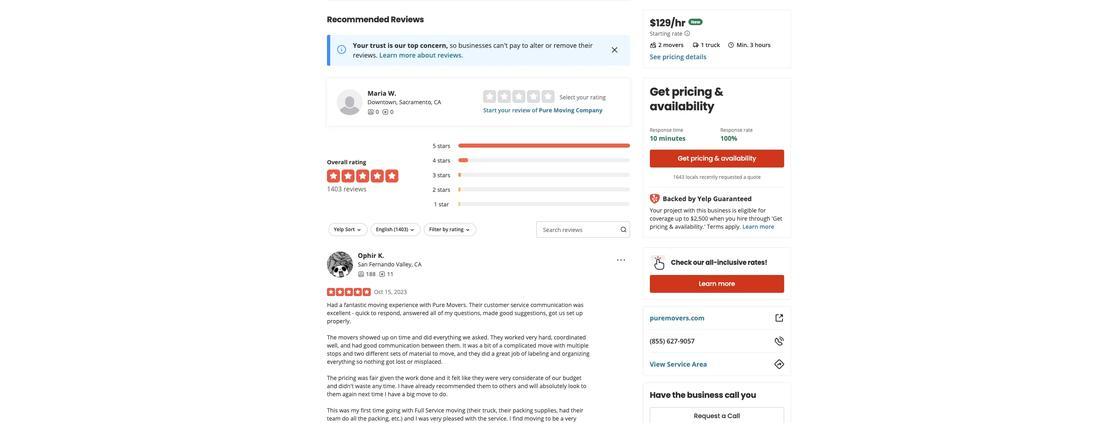 Task type: vqa. For each thing, say whether or not it's contained in the screenshot.
models,
no



Task type: locate. For each thing, give the bounding box(es) containing it.
1 horizontal spatial by
[[688, 194, 696, 203]]

0 horizontal spatial communication
[[379, 342, 420, 349]]

had a fantastic moving experience with pure movers. their customer service communication was excellent - quick to respond, answered all of my questions, made good suggestions, got us set up properly.
[[327, 301, 584, 325]]

maria w. link
[[368, 89, 396, 98]]

1 vertical spatial up
[[576, 309, 583, 317]]

0 horizontal spatial get
[[650, 84, 670, 100]]

made down full
[[418, 423, 433, 423]]

1
[[701, 41, 705, 49], [434, 200, 438, 208]]

the for the pricing was fair given the work done and it felt like they were very considerate of our budget and didn't waste any time. i have already recommended them to others and will absolutely look to them again next time i have a big move to do.
[[327, 374, 337, 382]]

up right set
[[576, 309, 583, 317]]

1 horizontal spatial reviews.
[[438, 51, 464, 60]]

10
[[650, 134, 658, 143]]

or inside the 'so businesses can't pay to alter or remove their reviews.'
[[546, 41, 552, 50]]

1 vertical spatial so
[[357, 358, 363, 366]]

time inside the pricing was fair given the work done and it felt like they were very considerate of our budget and didn't waste any time. i have already recommended them to others and will absolutely look to them again next time i have a big move to do.
[[372, 390, 384, 398]]

1 horizontal spatial up
[[576, 309, 583, 317]]

communication inside the movers showed up on time and did everything we asked. they worked very hard, coordinated well, and had good communication between them. it was a bit of a complicated move with multiple stops and two different sets of material to move, and they did a great job of labeling and organizing everything so nothing got lost or misplaced.
[[379, 342, 420, 349]]

our inside info alert
[[395, 41, 406, 50]]

0 vertical spatial they
[[469, 350, 480, 357]]

is inside info alert
[[388, 41, 393, 50]]

the pricing was fair given the work done and it felt like they were very considerate of our budget and didn't waste any time. i have already recommended them to others and will absolutely look to them again next time i have a big move to do.
[[327, 374, 587, 398]]

1643
[[674, 174, 685, 181]]

2 the from the top
[[327, 374, 337, 382]]

reviews for 1403 reviews
[[344, 185, 367, 194]]

reviews element containing 0
[[382, 108, 394, 116]]

time up minutes
[[673, 127, 684, 134]]

$2,500
[[691, 215, 709, 222]]

learn more about reviews. link
[[380, 51, 464, 60]]

reviews element
[[382, 108, 394, 116], [379, 270, 394, 278]]

response for 10
[[650, 127, 672, 134]]

filter reviews by 4 stars rating element
[[425, 157, 630, 165]]

0 horizontal spatial so
[[357, 358, 363, 366]]

my left first
[[351, 407, 359, 414]]

by for rating
[[443, 226, 449, 233]]

communication inside "had a fantastic moving experience with pure movers. their customer service communication was excellent - quick to respond, answered all of my questions, made good suggestions, got us set up properly."
[[531, 301, 572, 309]]

1 vertical spatial rate
[[744, 127, 753, 134]]

was inside the movers showed up on time and did everything we asked. they worked very hard, coordinated well, and had good communication between them. it was a bit of a complicated move with multiple stops and two different sets of material to move, and they did a great job of labeling and organizing everything so nothing got lost or misplaced.
[[468, 342, 478, 349]]

pricing
[[663, 52, 684, 61], [672, 84, 713, 100], [691, 154, 713, 163], [650, 223, 668, 231], [338, 374, 356, 382]]

going
[[386, 407, 401, 414]]

1 horizontal spatial 0
[[390, 108, 394, 116]]

0 vertical spatial our
[[395, 41, 406, 50]]

rating right "overall"
[[349, 158, 366, 166]]

recommended reviews element
[[301, 0, 656, 423]]

rating up "company"
[[591, 93, 606, 101]]

1 vertical spatial movers
[[338, 334, 358, 341]]

oct 15, 2023
[[374, 288, 407, 296]]

your for start
[[498, 106, 511, 114]]

16 shipping v2 image
[[693, 42, 699, 48]]

learn down all-
[[699, 279, 717, 289]]

2 horizontal spatial learn
[[743, 223, 759, 231]]

get inside get pricing & availability
[[650, 84, 670, 100]]

them inside this was my first time going with full service moving (their truck, their packing supplies, had their team do all the packing, etc.) and i was very pleased with the service. i find moving to be a very stressful endeavor and they really made things easy. i am grateful for them and their effort.
[[512, 423, 526, 423]]

with
[[684, 207, 695, 214], [420, 301, 431, 309], [554, 342, 566, 349], [402, 407, 413, 414], [465, 415, 477, 422]]

did
[[424, 334, 432, 341], [482, 350, 490, 357]]

1 horizontal spatial or
[[546, 41, 552, 50]]

0 vertical spatial for
[[759, 207, 766, 214]]

was right it
[[468, 342, 478, 349]]

0 vertical spatial ca
[[434, 98, 441, 106]]

1 horizontal spatial learn
[[699, 279, 717, 289]]

pure inside "had a fantastic moving experience with pure movers. their customer service communication was excellent - quick to respond, answered all of my questions, made good suggestions, got us set up properly."
[[433, 301, 445, 309]]

2 for 2 stars
[[433, 186, 436, 194]]

with inside your project with this business is eligible for coverage up to $2,500 when you hire through 'get pricing & availability.' terms apply.
[[684, 207, 695, 214]]

or right lost
[[407, 358, 413, 366]]

1 vertical spatial for
[[503, 423, 510, 423]]

1 response from the left
[[650, 127, 672, 134]]

moving up "pleased"
[[446, 407, 466, 414]]

1 vertical spatial more
[[760, 223, 775, 231]]

1 horizontal spatial my
[[445, 309, 453, 317]]

labeling
[[528, 350, 549, 357]]

0 horizontal spatial them
[[327, 390, 341, 398]]

movers up well,
[[338, 334, 358, 341]]

0 horizontal spatial movers
[[338, 334, 358, 341]]

stars down 4 stars
[[438, 171, 451, 179]]

the up endeavor on the left bottom of page
[[358, 415, 367, 422]]

0 vertical spatial the
[[327, 334, 337, 341]]

your up "company"
[[577, 93, 589, 101]]

0 vertical spatial my
[[445, 309, 453, 317]]

am
[[471, 423, 479, 423]]

1 vertical spatial reviews
[[563, 226, 583, 234]]

more down inclusive
[[718, 279, 736, 289]]

16 review v2 image for k.
[[379, 271, 386, 277]]

by
[[688, 194, 696, 203], [443, 226, 449, 233]]

is down guaranteed
[[733, 207, 737, 214]]

the inside the movers showed up on time and did everything we asked. they worked very hard, coordinated well, and had good communication between them. it was a bit of a complicated move with multiple stops and two different sets of material to move, and they did a great job of labeling and organizing everything so nothing got lost or misplaced.
[[327, 334, 337, 341]]

1 vertical spatial &
[[715, 154, 720, 163]]

3 down 4
[[433, 171, 436, 179]]

2 response from the left
[[721, 127, 743, 134]]

2 5 star rating image from the top
[[327, 288, 371, 296]]

up inside "had a fantastic moving experience with pure movers. their customer service communication was excellent - quick to respond, answered all of my questions, made good suggestions, got us set up properly."
[[576, 309, 583, 317]]

0 horizontal spatial my
[[351, 407, 359, 414]]

more inside info alert
[[399, 51, 416, 60]]

new
[[691, 19, 701, 25]]

search image
[[621, 226, 627, 233]]

coverage
[[650, 215, 674, 222]]

24 external link v2 image
[[775, 313, 785, 323]]

our left top on the top of page
[[395, 41, 406, 50]]

0 vertical spatial by
[[688, 194, 696, 203]]

2 16 chevron down v2 image from the left
[[409, 227, 416, 233]]

up down "project"
[[676, 215, 683, 222]]

&
[[715, 84, 724, 100], [715, 154, 720, 163], [670, 223, 674, 231]]

0 vertical spatial reviews
[[344, 185, 367, 194]]

request a call button
[[650, 408, 785, 423]]

movers for 2
[[664, 41, 684, 49]]

on
[[390, 334, 397, 341]]

3 right min.
[[750, 41, 754, 49]]

0 vertical spatial or
[[546, 41, 552, 50]]

between
[[421, 342, 444, 349]]

was up the waste in the bottom of the page
[[358, 374, 368, 382]]

do
[[342, 415, 349, 422]]

None radio
[[498, 90, 511, 103], [527, 90, 540, 103], [542, 90, 555, 103], [498, 90, 511, 103], [527, 90, 540, 103], [542, 90, 555, 103]]

english (1403) button
[[371, 223, 421, 236]]

etc.)
[[392, 415, 403, 422]]

all inside "had a fantastic moving experience with pure movers. their customer service communication was excellent - quick to respond, answered all of my questions, made good suggestions, got us set up properly."
[[430, 309, 436, 317]]

1 horizontal spatial learn more
[[743, 223, 775, 231]]

for down 'service.'
[[503, 423, 510, 423]]

your
[[353, 41, 368, 50], [650, 207, 663, 214]]

when
[[710, 215, 725, 222]]

their up 'service.'
[[499, 407, 512, 414]]

learn more link down through
[[743, 223, 775, 231]]

to up availability.'
[[684, 215, 689, 222]]

1 vertical spatial yelp
[[334, 226, 344, 233]]

2 inside recommended reviews element
[[433, 186, 436, 194]]

0 vertical spatial had
[[352, 342, 362, 349]]

0 horizontal spatial response
[[650, 127, 672, 134]]

1 vertical spatial the
[[327, 374, 337, 382]]

quick
[[356, 309, 370, 317]]

my inside this was my first time going with full service moving (their truck, their packing supplies, had their team do all the packing, etc.) and i was very pleased with the service. i find moving to be a very stressful endeavor and they really made things easy. i am grateful for them and their effort.
[[351, 407, 359, 414]]

your for your project with this business is eligible for coverage up to $2,500 when you hire through 'get pricing & availability.' terms apply.
[[650, 207, 663, 214]]

0 vertical spatial friends element
[[368, 108, 379, 116]]

2023
[[394, 288, 407, 296]]

availability
[[650, 99, 715, 114], [721, 154, 757, 163]]

by right backed
[[688, 194, 696, 203]]

more
[[399, 51, 416, 60], [760, 223, 775, 231], [718, 279, 736, 289]]

have up big
[[401, 382, 414, 390]]

1 horizontal spatial our
[[552, 374, 561, 382]]

to inside your project with this business is eligible for coverage up to $2,500 when you hire through 'get pricing & availability.' terms apply.
[[684, 215, 689, 222]]

up inside the movers showed up on time and did everything we asked. they worked very hard, coordinated well, and had good communication between them. it was a bit of a complicated move with multiple stops and two different sets of material to move, and they did a great job of labeling and organizing everything so nothing got lost or misplaced.
[[382, 334, 389, 341]]

0 horizontal spatial 2
[[433, 186, 436, 194]]

your project with this business is eligible for coverage up to $2,500 when you hire through 'get pricing & availability.' terms apply.
[[650, 207, 783, 231]]

of right answered
[[438, 309, 443, 317]]

reviews element down fernando
[[379, 270, 394, 278]]

0 horizontal spatial good
[[364, 342, 377, 349]]

they
[[491, 334, 503, 341]]

0 horizontal spatial everything
[[327, 358, 355, 366]]

188
[[366, 270, 376, 278]]

16 number of employees v2 image
[[650, 42, 657, 48]]

2 vertical spatial up
[[382, 334, 389, 341]]

5 star rating image for oct 15, 2023
[[327, 288, 371, 296]]

1 vertical spatial ca
[[415, 260, 422, 268]]

of inside the pricing was fair given the work done and it felt like they were very considerate of our budget and didn't waste any time. i have already recommended them to others and will absolutely look to them again next time i have a big move to do.
[[545, 374, 551, 382]]

company
[[576, 106, 603, 114]]

to right look
[[581, 382, 587, 390]]

reviews
[[344, 185, 367, 194], [563, 226, 583, 234]]

ca
[[434, 98, 441, 106], [415, 260, 422, 268]]

them down "didn't"
[[327, 390, 341, 398]]

they inside the movers showed up on time and did everything we asked. they worked very hard, coordinated well, and had good communication between them. it was a bit of a complicated move with multiple stops and two different sets of material to move, and they did a great job of labeling and organizing everything so nothing got lost or misplaced.
[[469, 350, 480, 357]]

1 vertical spatial friends element
[[358, 270, 376, 278]]

learn down "trust"
[[380, 51, 398, 60]]

a inside "had a fantastic moving experience with pure movers. their customer service communication was excellent - quick to respond, answered all of my questions, made good suggestions, got us set up properly."
[[339, 301, 343, 309]]

to right quick
[[371, 309, 377, 317]]

response up 100% at right top
[[721, 127, 743, 134]]

so right concern,
[[450, 41, 457, 50]]

1 vertical spatial they
[[472, 374, 484, 382]]

given
[[380, 374, 394, 382]]

1 vertical spatial reviews element
[[379, 270, 394, 278]]

1 horizontal spatial availability
[[721, 154, 757, 163]]

ca right the sacramento,
[[434, 98, 441, 106]]

very up others
[[500, 374, 511, 382]]

your inside info alert
[[353, 41, 368, 50]]

had up the two
[[352, 342, 362, 349]]

2 vertical spatial them
[[512, 423, 526, 423]]

2 vertical spatial more
[[718, 279, 736, 289]]

by inside dropdown button
[[443, 226, 449, 233]]

0 vertical spatial yelp
[[698, 194, 712, 203]]

truck
[[706, 41, 720, 49]]

3 stars from the top
[[438, 171, 451, 179]]

1 vertical spatial service
[[426, 407, 445, 414]]

business up when
[[708, 207, 731, 214]]

1 vertical spatial get
[[678, 154, 689, 163]]

ca inside maria w. downtown, sacramento, ca
[[434, 98, 441, 106]]

good
[[500, 309, 513, 317], [364, 342, 377, 349]]

16 chevron down v2 image inside english (1403) popup button
[[409, 227, 416, 233]]

1 horizontal spatial is
[[733, 207, 737, 214]]

business up request
[[687, 390, 724, 401]]

16 chevron down v2 image inside yelp sort popup button
[[356, 227, 362, 233]]

pricing up "didn't"
[[338, 374, 356, 382]]

24 phone v2 image
[[775, 337, 785, 346]]

the left work
[[396, 374, 404, 382]]

1 vertical spatial availability
[[721, 154, 757, 163]]

2 vertical spatial rating
[[450, 226, 464, 233]]

ophir k. san fernando valley, ca
[[358, 251, 422, 268]]

filter reviews by 3 stars rating element
[[425, 171, 630, 179]]

them down find
[[512, 423, 526, 423]]

rating element
[[484, 90, 555, 103]]

16 friends v2 image
[[368, 109, 374, 115]]

2 vertical spatial &
[[670, 223, 674, 231]]

friends element down downtown,
[[368, 108, 379, 116]]

1 vertical spatial or
[[407, 358, 413, 366]]

16 info v2 image
[[684, 30, 691, 37]]

with left this
[[684, 207, 695, 214]]

5 star rating image
[[327, 170, 399, 183], [327, 288, 371, 296]]

None radio
[[484, 90, 497, 103], [513, 90, 526, 103], [484, 90, 497, 103], [513, 90, 526, 103]]

more down through
[[760, 223, 775, 231]]

0 vertical spatial move
[[538, 342, 553, 349]]

got
[[549, 309, 558, 317], [386, 358, 395, 366]]

different
[[366, 350, 389, 357]]

up left on
[[382, 334, 389, 341]]

friends element containing 188
[[358, 270, 376, 278]]

supplies,
[[535, 407, 558, 414]]

rate inside response rate 100%
[[744, 127, 753, 134]]

16 review v2 image left 11
[[379, 271, 386, 277]]

considerate
[[513, 374, 544, 382]]

2 for 2 movers
[[659, 41, 662, 49]]

rates!
[[748, 258, 768, 268]]

1403 reviews
[[327, 185, 367, 194]]

stars for 4 stars
[[438, 157, 451, 164]]

4 stars from the top
[[438, 186, 451, 194]]

24 info v2 image
[[337, 45, 347, 54]]

get pricing & availability up response time 10 minutes
[[650, 84, 724, 114]]

bit
[[484, 342, 491, 349]]

sacramento,
[[399, 98, 433, 106]]

the down stops
[[327, 374, 337, 382]]

1 horizontal spatial so
[[450, 41, 457, 50]]

0 vertical spatial reviews element
[[382, 108, 394, 116]]

reviews right search at the bottom
[[563, 226, 583, 234]]

have down time.
[[388, 390, 401, 398]]

this
[[697, 207, 707, 214]]

0 horizontal spatial learn more
[[699, 279, 736, 289]]

1 5 star rating image from the top
[[327, 170, 399, 183]]

0 horizontal spatial service
[[426, 407, 445, 414]]

nothing
[[364, 358, 385, 366]]

valley,
[[396, 260, 413, 268]]

pricing down coverage
[[650, 223, 668, 231]]

with up answered
[[420, 301, 431, 309]]

all inside this was my first time going with full service moving (their truck, their packing supplies, had their team do all the packing, etc.) and i was very pleased with the service. i find moving to be a very stressful endeavor and they really made things easy. i am grateful for them and their effort.
[[351, 415, 357, 422]]

1 vertical spatial moving
[[446, 407, 466, 414]]

friends element containing 0
[[368, 108, 379, 116]]

1 vertical spatial communication
[[379, 342, 420, 349]]

0 vertical spatial learn
[[380, 51, 398, 60]]

  text field
[[537, 222, 630, 238]]

pay
[[510, 41, 521, 50]]

time right on
[[399, 334, 411, 341]]

2 horizontal spatial our
[[694, 258, 705, 268]]

properly.
[[327, 317, 351, 325]]

service.
[[488, 415, 508, 422]]

0 vertical spatial your
[[353, 41, 368, 50]]

2 stars from the top
[[438, 157, 451, 164]]

2 vertical spatial our
[[552, 374, 561, 382]]

0 horizontal spatial reviews.
[[353, 51, 378, 60]]

0 vertical spatial 16 review v2 image
[[382, 109, 389, 115]]

eligible
[[738, 207, 757, 214]]

learn more link down check our all-inclusive rates!
[[650, 275, 785, 293]]

2 vertical spatial they
[[389, 423, 401, 423]]

my
[[445, 309, 453, 317], [351, 407, 359, 414]]

1 vertical spatial your
[[498, 106, 511, 114]]

see pricing details button
[[650, 52, 707, 61]]

1 horizontal spatial them
[[477, 382, 491, 390]]

the inside the pricing was fair given the work done and it felt like they were very considerate of our budget and didn't waste any time. i have already recommended them to others and will absolutely look to them again next time i have a big move to do.
[[396, 374, 404, 382]]

service up things
[[426, 407, 445, 414]]

learn inside info alert
[[380, 51, 398, 60]]

recommended
[[327, 14, 389, 25]]

0 horizontal spatial rate
[[672, 30, 683, 37]]

0 vertical spatial 2
[[659, 41, 662, 49]]

& inside your project with this business is eligible for coverage up to $2,500 when you hire through 'get pricing & availability.' terms apply.
[[670, 223, 674, 231]]

rate
[[672, 30, 683, 37], [744, 127, 753, 134]]

made inside "had a fantastic moving experience with pure movers. their customer service communication was excellent - quick to respond, answered all of my questions, made good suggestions, got us set up properly."
[[483, 309, 498, 317]]

0 horizontal spatial had
[[352, 342, 362, 349]]

all right do
[[351, 415, 357, 422]]

a inside button
[[722, 412, 726, 421]]

rating for select your rating
[[591, 93, 606, 101]]

did up between
[[424, 334, 432, 341]]

your right the start
[[498, 106, 511, 114]]

& inside get pricing & availability
[[715, 84, 724, 100]]

get pricing & availability
[[650, 84, 724, 114], [678, 154, 757, 163]]

1 inside recommended reviews element
[[434, 200, 438, 208]]

rating inside filter by rating dropdown button
[[450, 226, 464, 233]]

0 vertical spatial more
[[399, 51, 416, 60]]

our left all-
[[694, 258, 705, 268]]

this was my first time going with full service moving (their truck, their packing supplies, had their team do all the packing, etc.) and i was very pleased with the service. i find moving to be a very stressful endeavor and they really made things easy. i am grateful for them and their effort.
[[327, 407, 584, 423]]

to left "be"
[[546, 415, 551, 422]]

5 star rating image up the 1403 reviews
[[327, 170, 399, 183]]

pricing inside get pricing & availability button
[[691, 154, 713, 163]]

ca right valley,
[[415, 260, 422, 268]]

1 horizontal spatial reviews
[[563, 226, 583, 234]]

the right the have
[[673, 390, 686, 401]]

reviews. down "trust"
[[353, 51, 378, 60]]

showed
[[360, 334, 380, 341]]

to inside this was my first time going with full service moving (their truck, their packing supplies, had their team do all the packing, etc.) and i was very pleased with the service. i find moving to be a very stressful endeavor and they really made things easy. i am grateful for them and their effort.
[[546, 415, 551, 422]]

service inside this was my first time going with full service moving (their truck, their packing supplies, had their team do all the packing, etc.) and i was very pleased with the service. i find moving to be a very stressful endeavor and they really made things easy. i am grateful for them and their effort.
[[426, 407, 445, 414]]

did down the bit
[[482, 350, 490, 357]]

service
[[511, 301, 529, 309]]

16 chevron down v2 image
[[356, 227, 362, 233], [409, 227, 416, 233]]

'get
[[772, 215, 783, 222]]

english (1403)
[[376, 226, 408, 233]]

response inside response rate 100%
[[721, 127, 743, 134]]

made inside this was my first time going with full service moving (their truck, their packing supplies, had their team do all the packing, etc.) and i was very pleased with the service. i find moving to be a very stressful endeavor and they really made things easy. i am grateful for them and their effort.
[[418, 423, 433, 423]]

1 16 chevron down v2 image from the left
[[356, 227, 362, 233]]

for
[[759, 207, 766, 214], [503, 423, 510, 423]]

endeavor
[[351, 423, 376, 423]]

worked
[[505, 334, 525, 341]]

0 horizontal spatial more
[[399, 51, 416, 60]]

friends element
[[368, 108, 379, 116], [358, 270, 376, 278]]

16 chevron down v2 image right (1403)
[[409, 227, 416, 233]]

1 stars from the top
[[438, 142, 451, 150]]

made
[[483, 309, 498, 317], [418, 423, 433, 423]]

16 review v2 image
[[382, 109, 389, 115], [379, 271, 386, 277]]

16 chevron down v2 image
[[465, 227, 471, 233]]

0 horizontal spatial 1
[[434, 200, 438, 208]]

complicated
[[504, 342, 537, 349]]

they down etc.)
[[389, 423, 401, 423]]

san
[[358, 260, 368, 268]]

us
[[559, 309, 565, 317]]

their
[[579, 41, 593, 50], [499, 407, 512, 414], [571, 407, 584, 414], [539, 423, 551, 423]]

1 vertical spatial our
[[694, 258, 705, 268]]

your inside your project with this business is eligible for coverage up to $2,500 when you hire through 'get pricing & availability.' terms apply.
[[650, 207, 663, 214]]

pricing up recently
[[691, 154, 713, 163]]

you up apply.
[[726, 215, 736, 222]]

1 reviews. from the left
[[353, 51, 378, 60]]

a up effort.
[[561, 415, 564, 422]]

stars right 4
[[438, 157, 451, 164]]

0 horizontal spatial 3
[[433, 171, 436, 179]]

is inside your project with this business is eligible for coverage up to $2,500 when you hire through 'get pricing & availability.' terms apply.
[[733, 207, 737, 214]]

movers up see pricing details button
[[664, 41, 684, 49]]

view
[[650, 360, 666, 369]]

check
[[671, 258, 692, 268]]

(no rating) image
[[484, 90, 555, 103]]

movers inside the movers showed up on time and did everything we asked. they worked very hard, coordinated well, and had good communication between them. it was a bit of a complicated move with multiple stops and two different sets of material to move, and they did a great job of labeling and organizing everything so nothing got lost or misplaced.
[[338, 334, 358, 341]]

0 down downtown,
[[390, 108, 394, 116]]

was inside "had a fantastic moving experience with pure movers. their customer service communication was excellent - quick to respond, answered all of my questions, made good suggestions, got us set up properly."
[[574, 301, 584, 309]]

the inside the pricing was fair given the work done and it felt like they were very considerate of our budget and didn't waste any time. i have already recommended them to others and will absolutely look to them again next time i have a big move to do.
[[327, 374, 337, 382]]

1 horizontal spatial get
[[678, 154, 689, 163]]

or inside the movers showed up on time and did everything we asked. they worked very hard, coordinated well, and had good communication between them. it was a bit of a complicated move with multiple stops and two different sets of material to move, and they did a great job of labeling and organizing everything so nothing got lost or misplaced.
[[407, 358, 413, 366]]

get pricing & availability up 1643 locals recently requested a quote
[[678, 154, 757, 163]]

backed by yelp guaranteed
[[663, 194, 752, 203]]

oct
[[374, 288, 383, 296]]

reviews element for w.
[[382, 108, 394, 116]]

you right call
[[741, 390, 757, 401]]

good down showed
[[364, 342, 377, 349]]

1 horizontal spatial 1
[[701, 41, 705, 49]]

0 horizontal spatial is
[[388, 41, 393, 50]]

1 horizontal spatial 3
[[750, 41, 754, 49]]

and down packing,
[[378, 423, 388, 423]]

info alert
[[327, 35, 630, 66]]

was up set
[[574, 301, 584, 309]]

your
[[577, 93, 589, 101], [498, 106, 511, 114]]

ophir
[[358, 251, 376, 260]]

1 horizontal spatial yelp
[[698, 194, 712, 203]]

good down the customer on the bottom left of the page
[[500, 309, 513, 317]]

of right job
[[522, 350, 527, 357]]

reviews element containing 11
[[379, 270, 394, 278]]

2 horizontal spatial up
[[676, 215, 683, 222]]

and right the labeling
[[551, 350, 561, 357]]

with inside the movers showed up on time and did everything we asked. they worked very hard, coordinated well, and had good communication between them. it was a bit of a complicated move with multiple stops and two different sets of material to move, and they did a great job of labeling and organizing everything so nothing got lost or misplaced.
[[554, 342, 566, 349]]

2 down 3 stars
[[433, 186, 436, 194]]

any
[[372, 382, 382, 390]]

of
[[532, 106, 538, 114], [438, 309, 443, 317], [493, 342, 498, 349], [402, 350, 408, 357], [522, 350, 527, 357], [545, 374, 551, 382]]

photo of maria w. image
[[337, 89, 363, 115]]

1 the from the top
[[327, 334, 337, 341]]

0 horizontal spatial move
[[416, 390, 431, 398]]

1 vertical spatial got
[[386, 358, 395, 366]]

their right remove
[[579, 41, 593, 50]]

availability.'
[[675, 223, 706, 231]]

review
[[512, 106, 531, 114]]

response inside response time 10 minutes
[[650, 127, 672, 134]]

1 horizontal spatial made
[[483, 309, 498, 317]]

everything down stops
[[327, 358, 355, 366]]

response up "10"
[[650, 127, 672, 134]]

16 friends v2 image
[[358, 271, 365, 277]]

our
[[395, 41, 406, 50], [694, 258, 705, 268], [552, 374, 561, 382]]

1 horizontal spatial have
[[401, 382, 414, 390]]

stars for 3 stars
[[438, 171, 451, 179]]



Task type: describe. For each thing, give the bounding box(es) containing it.
yelp sort
[[334, 226, 355, 233]]

answered
[[403, 309, 429, 317]]

a inside the pricing was fair given the work done and it felt like they were very considerate of our budget and didn't waste any time. i have already recommended them to others and will absolutely look to them again next time i have a big move to do.
[[402, 390, 405, 398]]

so businesses can't pay to alter or remove their reviews.
[[353, 41, 593, 60]]

your for your trust is our top concern,
[[353, 41, 368, 50]]

area
[[692, 360, 708, 369]]

next
[[358, 390, 370, 398]]

friends element for ophir k.
[[358, 270, 376, 278]]

pricing inside your project with this business is eligible for coverage up to $2,500 when you hire through 'get pricing & availability.' terms apply.
[[650, 223, 668, 231]]

with inside "had a fantastic moving experience with pure movers. their customer service communication was excellent - quick to respond, answered all of my questions, made good suggestions, got us set up properly."
[[420, 301, 431, 309]]

rating for filter by rating
[[450, 226, 464, 233]]

had
[[327, 301, 338, 309]]

and up "really"
[[404, 415, 414, 422]]

up inside your project with this business is eligible for coverage up to $2,500 when you hire through 'get pricing & availability.' terms apply.
[[676, 215, 683, 222]]

i right time.
[[398, 382, 400, 390]]

inclusive
[[718, 258, 747, 268]]

5 star rating image for 1403 reviews
[[327, 170, 399, 183]]

a up great
[[500, 342, 503, 349]]

0 vertical spatial have
[[401, 382, 414, 390]]

1 vertical spatial business
[[687, 390, 724, 401]]

and up material
[[412, 334, 422, 341]]

business inside your project with this business is eligible for coverage up to $2,500 when you hire through 'get pricing & availability.' terms apply.
[[708, 207, 731, 214]]

all for the
[[351, 415, 357, 422]]

3 inside recommended reviews element
[[433, 171, 436, 179]]

job
[[512, 350, 520, 357]]

request
[[694, 412, 720, 421]]

for inside this was my first time going with full service moving (their truck, their packing supplies, had their team do all the packing, etc.) and i was very pleased with the service. i find moving to be a very stressful endeavor and they really made things easy. i am grateful for them and their effort.
[[503, 423, 510, 423]]

their down the supplies,
[[539, 423, 551, 423]]

2 horizontal spatial moving
[[525, 415, 544, 422]]

good inside the movers showed up on time and did everything we asked. they worked very hard, coordinated well, and had good communication between them. it was a bit of a complicated move with multiple stops and two different sets of material to move, and they did a great job of labeling and organizing everything so nothing got lost or misplaced.
[[364, 342, 377, 349]]

2 horizontal spatial more
[[760, 223, 775, 231]]

stars for 5 stars
[[438, 142, 451, 150]]

and right well,
[[341, 342, 351, 349]]

find
[[513, 415, 523, 422]]

with up "am"
[[465, 415, 477, 422]]

of up lost
[[402, 350, 408, 357]]

request a call
[[694, 412, 740, 421]]

i left "am"
[[467, 423, 469, 423]]

1 0 from the left
[[376, 108, 379, 116]]

and down considerate
[[518, 382, 528, 390]]

1 vertical spatial did
[[482, 350, 490, 357]]

fair
[[370, 374, 379, 382]]

a left quote
[[744, 174, 747, 181]]

was up do
[[339, 407, 350, 414]]

got inside the movers showed up on time and did everything we asked. they worked very hard, coordinated well, and had good communication between them. it was a bit of a complicated move with multiple stops and two different sets of material to move, and they did a great job of labeling and organizing everything so nothing got lost or misplaced.
[[386, 358, 395, 366]]

was down full
[[419, 415, 429, 422]]

min.
[[737, 41, 749, 49]]

response rate 100%
[[721, 127, 753, 143]]

a left great
[[492, 350, 495, 357]]

they inside the pricing was fair given the work done and it felt like they were very considerate of our budget and didn't waste any time. i have already recommended them to others and will absolutely look to them again next time i have a big move to do.
[[472, 374, 484, 382]]

2 reviews. from the left
[[438, 51, 464, 60]]

effort.
[[553, 423, 569, 423]]

look
[[569, 382, 580, 390]]

see pricing details
[[650, 52, 707, 61]]

things
[[435, 423, 451, 423]]

ophir k. link
[[358, 251, 384, 260]]

627-
[[667, 337, 680, 346]]

fantastic
[[344, 301, 367, 309]]

the up "am"
[[478, 415, 487, 422]]

see
[[650, 52, 661, 61]]

(their
[[467, 407, 481, 414]]

of right review
[[532, 106, 538, 114]]

pricing down 2 movers
[[663, 52, 684, 61]]

starting rate
[[650, 30, 683, 37]]

will
[[530, 382, 538, 390]]

organizing
[[562, 350, 590, 357]]

photo of ophir k. image
[[327, 252, 353, 278]]

of inside "had a fantastic moving experience with pure movers. their customer service communication was excellent - quick to respond, answered all of my questions, made good suggestions, got us set up properly."
[[438, 309, 443, 317]]

didn't
[[339, 382, 354, 390]]

yelp inside yelp sort popup button
[[334, 226, 344, 233]]

done
[[420, 374, 434, 382]]

response time 10 minutes
[[650, 127, 686, 143]]

time inside this was my first time going with full service moving (their truck, their packing supplies, had their team do all the packing, etc.) and i was very pleased with the service. i find moving to be a very stressful endeavor and they really made things easy. i am grateful for them and their effort.
[[373, 407, 385, 414]]

do.
[[439, 390, 448, 398]]

all for of
[[430, 309, 436, 317]]

misplaced.
[[414, 358, 443, 366]]

get pricing & availability inside button
[[678, 154, 757, 163]]

0 vertical spatial pure
[[539, 106, 552, 114]]

yelp sort button
[[329, 223, 368, 236]]

can't
[[494, 41, 508, 50]]

0 vertical spatial learn more
[[743, 223, 775, 231]]

1 vertical spatial learn more
[[699, 279, 736, 289]]

to down were
[[493, 382, 498, 390]]

team
[[327, 415, 341, 422]]

maria
[[368, 89, 387, 98]]

1 vertical spatial you
[[741, 390, 757, 401]]

i down time.
[[385, 390, 387, 398]]

well,
[[327, 342, 339, 349]]

1 vertical spatial learn
[[743, 223, 759, 231]]

16 clock v2 image
[[728, 42, 735, 48]]

their
[[469, 301, 483, 309]]

1 horizontal spatial everything
[[434, 334, 462, 341]]

budget
[[563, 374, 582, 382]]

moving inside "had a fantastic moving experience with pure movers. their customer service communication was excellent - quick to respond, answered all of my questions, made good suggestions, got us set up properly."
[[368, 301, 388, 309]]

to left do.
[[433, 390, 438, 398]]

ca inside ophir k. san fernando valley, ca
[[415, 260, 422, 268]]

reviews for search reviews
[[563, 226, 583, 234]]

k.
[[378, 251, 384, 260]]

0 vertical spatial them
[[477, 382, 491, 390]]

their inside the 'so businesses can't pay to alter or remove their reviews.'
[[579, 41, 593, 50]]

very up things
[[431, 415, 442, 422]]

for inside your project with this business is eligible for coverage up to $2,500 when you hire through 'get pricing & availability.' terms apply.
[[759, 207, 766, 214]]

a left the bit
[[480, 342, 483, 349]]

had inside the movers showed up on time and did everything we asked. they worked very hard, coordinated well, and had good communication between them. it was a bit of a complicated move with multiple stops and two different sets of material to move, and they did a great job of labeling and organizing everything so nothing got lost or misplaced.
[[352, 342, 362, 349]]

downtown,
[[368, 98, 398, 106]]

were
[[486, 374, 499, 382]]

was inside the pricing was fair given the work done and it felt like they were very considerate of our budget and didn't waste any time. i have already recommended them to others and will absolutely look to them again next time i have a big move to do.
[[358, 374, 368, 382]]

1 for 1 star
[[434, 200, 438, 208]]

close image
[[610, 45, 620, 55]]

reviews. inside the 'so businesses can't pay to alter or remove their reviews.'
[[353, 51, 378, 60]]

have
[[650, 390, 671, 401]]

& inside button
[[715, 154, 720, 163]]

had inside this was my first time going with full service moving (their truck, their packing supplies, had their team do all the packing, etc.) and i was very pleased with the service. i find moving to be a very stressful endeavor and they really made things easy. i am grateful for them and their effort.
[[560, 407, 570, 414]]

a inside this was my first time going with full service moving (their truck, their packing supplies, had their team do all the packing, etc.) and i was very pleased with the service. i find moving to be a very stressful endeavor and they really made things easy. i am grateful for them and their effort.
[[561, 415, 564, 422]]

respond,
[[378, 309, 402, 317]]

set
[[567, 309, 575, 317]]

concern,
[[420, 41, 448, 50]]

0 vertical spatial learn more link
[[743, 223, 775, 231]]

16 chevron down v2 image for sort
[[356, 227, 362, 233]]

view service area
[[650, 360, 708, 369]]

friends element for maria w.
[[368, 108, 379, 116]]

stops
[[327, 350, 342, 357]]

so inside the movers showed up on time and did everything we asked. they worked very hard, coordinated well, and had good communication between them. it was a bit of a complicated move with multiple stops and two different sets of material to move, and they did a great job of labeling and organizing everything so nothing got lost or misplaced.
[[357, 358, 363, 366]]

15,
[[385, 288, 393, 296]]

filter reviews by 2 stars rating element
[[425, 186, 630, 194]]

minutes
[[659, 134, 686, 143]]

menu image
[[616, 255, 626, 265]]

about
[[418, 51, 436, 60]]

good inside "had a fantastic moving experience with pure movers. their customer service communication was excellent - quick to respond, answered all of my questions, made good suggestions, got us set up properly."
[[500, 309, 513, 317]]

great
[[496, 350, 510, 357]]

with left full
[[402, 407, 413, 414]]

the movers showed up on time and did everything we asked. they worked very hard, coordinated well, and had good communication between them. it was a bit of a complicated move with multiple stops and two different sets of material to move, and they did a great job of labeling and organizing everything so nothing got lost or misplaced.
[[327, 334, 590, 366]]

excellent
[[327, 309, 351, 317]]

sort
[[345, 226, 355, 233]]

(1403)
[[394, 226, 408, 233]]

2 stars
[[433, 186, 451, 194]]

of right the bit
[[493, 342, 498, 349]]

4 stars
[[433, 157, 451, 164]]

quote
[[748, 174, 761, 181]]

maria w. downtown, sacramento, ca
[[368, 89, 441, 106]]

the for the movers showed up on time and did everything we asked. they worked very hard, coordinated well, and had good communication between them. it was a bit of a complicated move with multiple stops and two different sets of material to move, and they did a great job of labeling and organizing everything so nothing got lost or misplaced.
[[327, 334, 337, 341]]

time inside response time 10 minutes
[[673, 127, 684, 134]]

i up "really"
[[416, 415, 417, 422]]

very up effort.
[[565, 415, 577, 422]]

select your rating
[[560, 93, 606, 101]]

1 for 1 truck
[[701, 41, 705, 49]]

terms
[[707, 223, 724, 231]]

to inside the 'so businesses can't pay to alter or remove their reviews.'
[[522, 41, 528, 50]]

0 vertical spatial get pricing & availability
[[650, 84, 724, 114]]

rate for response rate 100%
[[744, 127, 753, 134]]

packing
[[513, 407, 533, 414]]

to inside "had a fantastic moving experience with pure movers. their customer service communication was excellent - quick to respond, answered all of my questions, made good suggestions, got us set up properly."
[[371, 309, 377, 317]]

2 vertical spatial learn
[[699, 279, 717, 289]]

(855)
[[650, 337, 665, 346]]

call
[[725, 390, 740, 401]]

move inside the pricing was fair given the work done and it felt like they were very considerate of our budget and didn't waste any time. i have already recommended them to others and will absolutely look to them again next time i have a big move to do.
[[416, 390, 431, 398]]

16 chevron down v2 image for (1403)
[[409, 227, 416, 233]]

movers for the
[[338, 334, 358, 341]]

time inside the movers showed up on time and did everything we asked. they worked very hard, coordinated well, and had good communication between them. it was a bit of a complicated move with multiple stops and two different sets of material to move, and they did a great job of labeling and organizing everything so nothing got lost or misplaced.
[[399, 334, 411, 341]]

get pricing & availability button
[[650, 150, 785, 168]]

very inside the movers showed up on time and did everything we asked. they worked very hard, coordinated well, and had good communication between them. it was a bit of a complicated move with multiple stops and two different sets of material to move, and they did a great job of labeling and organizing everything so nothing got lost or misplaced.
[[526, 334, 537, 341]]

and left it
[[435, 374, 446, 382]]

to inside the movers showed up on time and did everything we asked. they worked very hard, coordinated well, and had good communication between them. it was a bit of a complicated move with multiple stops and two different sets of material to move, and they did a great job of labeling and organizing everything so nothing got lost or misplaced.
[[433, 350, 438, 357]]

  text field inside recommended reviews element
[[537, 222, 630, 238]]

and left "didn't"
[[327, 382, 337, 390]]

response for 100%
[[721, 127, 743, 134]]

top
[[408, 41, 419, 50]]

coordinated
[[554, 334, 586, 341]]

16 review v2 image for w.
[[382, 109, 389, 115]]

got inside "had a fantastic moving experience with pure movers. their customer service communication was excellent - quick to respond, answered all of my questions, made good suggestions, got us set up properly."
[[549, 309, 558, 317]]

questions,
[[454, 309, 482, 317]]

lost
[[396, 358, 406, 366]]

0 vertical spatial did
[[424, 334, 432, 341]]

pricing inside the pricing was fair given the work done and it felt like they were very considerate of our budget and didn't waste any time. i have already recommended them to others and will absolutely look to them again next time i have a big move to do.
[[338, 374, 356, 382]]

they inside this was my first time going with full service moving (their truck, their packing supplies, had their team do all the packing, etc.) and i was very pleased with the service. i find moving to be a very stressful endeavor and they really made things easy. i am grateful for them and their effort.
[[389, 423, 401, 423]]

get inside button
[[678, 154, 689, 163]]

very inside the pricing was fair given the work done and it felt like they were very considerate of our budget and didn't waste any time. i have already recommended them to others and will absolutely look to them again next time i have a big move to do.
[[500, 374, 511, 382]]

availability inside get pricing & availability
[[650, 99, 715, 114]]

rate for starting rate
[[672, 30, 683, 37]]

by for yelp
[[688, 194, 696, 203]]

already
[[415, 382, 435, 390]]

grateful
[[480, 423, 501, 423]]

my inside "had a fantastic moving experience with pure movers. their customer service communication was excellent - quick to respond, answered all of my questions, made good suggestions, got us set up properly."
[[445, 309, 453, 317]]

move inside the movers showed up on time and did everything we asked. they worked very hard, coordinated well, and had good communication between them. it was a bit of a complicated move with multiple stops and two different sets of material to move, and they did a great job of labeling and organizing everything so nothing got lost or misplaced.
[[538, 342, 553, 349]]

filter reviews by 1 star rating element
[[425, 200, 630, 209]]

easy.
[[453, 423, 466, 423]]

and left the two
[[343, 350, 353, 357]]

(855) 627-9057
[[650, 337, 695, 346]]

alter
[[530, 41, 544, 50]]

stars for 2 stars
[[438, 186, 451, 194]]

1 vertical spatial them
[[327, 390, 341, 398]]

moving
[[554, 106, 575, 114]]

24 directions v2 image
[[775, 360, 785, 369]]

you inside your project with this business is eligible for coverage up to $2,500 when you hire through 'get pricing & availability.' terms apply.
[[726, 215, 736, 222]]

1 horizontal spatial moving
[[446, 407, 466, 414]]

starting
[[650, 30, 671, 37]]

first
[[361, 407, 371, 414]]

so inside the 'so businesses can't pay to alter or remove their reviews.'
[[450, 41, 457, 50]]

your for select
[[577, 93, 589, 101]]

0 horizontal spatial rating
[[349, 158, 366, 166]]

our inside the pricing was fair given the work done and it felt like they were very considerate of our budget and didn't waste any time. i have already recommended them to others and will absolutely look to them again next time i have a big move to do.
[[552, 374, 561, 382]]

filter reviews by 5 stars rating element
[[425, 142, 630, 150]]

2 0 from the left
[[390, 108, 394, 116]]

pricing inside get pricing & availability
[[672, 84, 713, 100]]

their down look
[[571, 407, 584, 414]]

material
[[409, 350, 431, 357]]

and down it
[[457, 350, 467, 357]]

i left find
[[510, 415, 511, 422]]

customer
[[484, 301, 509, 309]]

0 horizontal spatial have
[[388, 390, 401, 398]]

1 horizontal spatial service
[[667, 360, 691, 369]]

availability inside button
[[721, 154, 757, 163]]

work
[[406, 374, 419, 382]]

reviews element for k.
[[379, 270, 394, 278]]

big
[[407, 390, 415, 398]]

and down packing
[[527, 423, 537, 423]]

call
[[728, 412, 740, 421]]

absolutely
[[540, 382, 567, 390]]

1 vertical spatial learn more link
[[650, 275, 785, 293]]



